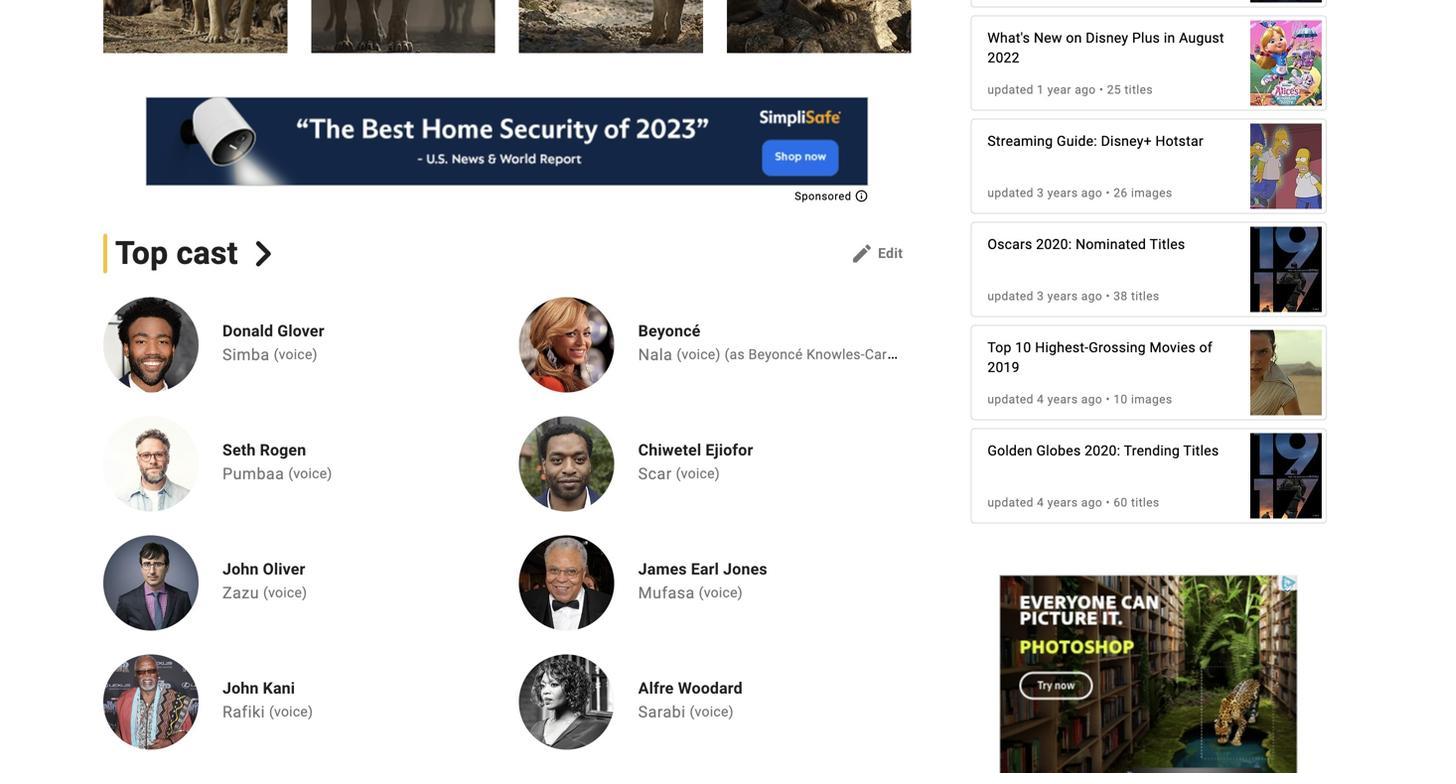 Task type: describe. For each thing, give the bounding box(es) containing it.
disney+
[[1101, 133, 1152, 150]]

updated 4 years ago • 60 titles
[[988, 496, 1160, 510]]

simba
[[222, 346, 270, 365]]

images for hotstar
[[1131, 186, 1173, 200]]

• for highest-
[[1106, 393, 1110, 407]]

chiwetel
[[638, 441, 701, 460]]

• for on
[[1099, 83, 1104, 97]]

(voice) for chiwetel ejiofor
[[676, 466, 720, 482]]

mufasa
[[638, 584, 695, 603]]

updated for streaming guide: disney+ hotstar
[[988, 186, 1034, 200]]

seth rogen link
[[222, 441, 340, 461]]

zazu link
[[222, 584, 259, 603]]

images for grossing
[[1131, 393, 1173, 407]]

years for 10
[[1048, 393, 1078, 407]]

2019
[[988, 360, 1020, 376]]

alfre
[[638, 680, 674, 698]]

guide:
[[1057, 133, 1097, 150]]

25
[[1107, 83, 1121, 97]]

rafiki link
[[222, 703, 265, 722]]

daisy ridley in star wars: episode ix - the rise of skywalker (2019) image
[[1251, 320, 1322, 426]]

nominated
[[1076, 236, 1146, 253]]

updated 3 years ago • 38 titles
[[988, 290, 1160, 303]]

george mackay and dean-charles chapman in 1917 (2019) image for golden globes 2020: trending titles
[[1251, 423, 1322, 529]]

oliver
[[263, 560, 305, 579]]

james earl jones link
[[638, 560, 768, 580]]

rafiki
[[222, 703, 265, 722]]

1 vertical spatial beyoncé
[[749, 347, 803, 363]]

donald glover image
[[103, 298, 199, 393]]

60
[[1114, 496, 1128, 510]]

john oliver link
[[222, 560, 315, 580]]

ago for disney+
[[1081, 186, 1103, 200]]

of
[[1200, 340, 1213, 356]]

alfre woodard sarabi (voice)
[[638, 680, 743, 722]]

simba link
[[222, 346, 270, 365]]

in
[[1164, 30, 1176, 46]]

chiwetel ejiofor, florence kasumba, keegan-michael key, and eric andré in the lion king (2019) image
[[311, 0, 495, 53]]

0 vertical spatial titles
[[1150, 236, 1185, 253]]

2022
[[988, 50, 1020, 66]]

john for john kani
[[222, 680, 259, 698]]

sponsored content section
[[146, 97, 869, 203]]

(voice) for alfre woodard
[[690, 704, 734, 721]]

beyoncé link
[[638, 321, 902, 341]]

mufasa link
[[638, 584, 695, 603]]

26
[[1114, 186, 1128, 200]]

titles for trending
[[1131, 496, 1160, 510]]

pumbaa
[[222, 465, 284, 484]]

edit
[[878, 245, 903, 262]]

updated for oscars 2020: nominated titles
[[988, 290, 1034, 303]]

updated 3 years ago • 26 images
[[988, 186, 1173, 200]]

golden
[[988, 443, 1033, 459]]

disney
[[1086, 30, 1129, 46]]

sarabi
[[638, 703, 686, 722]]

seth rogen image
[[103, 417, 199, 512]]

updated for golden globes 2020: trending titles
[[988, 496, 1034, 510]]

rogen
[[260, 441, 306, 460]]

kani
[[263, 680, 295, 698]]

globes
[[1036, 443, 1081, 459]]

ago for on
[[1075, 83, 1096, 97]]

updated for top 10 highest-grossing movies of 2019
[[988, 393, 1034, 407]]

john oliver image
[[103, 536, 199, 631]]

knowles-
[[807, 347, 865, 363]]

streaming guide: disney+ hotstar
[[988, 133, 1204, 150]]

hotstar
[[1156, 133, 1204, 150]]

0 horizontal spatial beyoncé
[[638, 322, 701, 341]]

ago for highest-
[[1081, 393, 1103, 407]]

john kani image
[[103, 655, 199, 751]]

years for 2020:
[[1048, 290, 1078, 303]]

advertisement region
[[1000, 576, 1298, 774]]

alfre woodard in the lion king (2019) image
[[103, 0, 287, 53]]

jd mccrary in the lion king (2019) image
[[935, 0, 1119, 53]]

(voice) inside beyoncé nala (voice) (as beyoncé knowles-carter)
[[677, 347, 721, 363]]

august
[[1179, 30, 1225, 46]]

chiwetel ejiofor and jd mccrary in the lion king (2019) image
[[519, 0, 703, 53]]

chevron right inline image
[[251, 241, 276, 267]]

james earl jones image
[[519, 536, 614, 631]]

james earl jones mufasa (voice)
[[638, 560, 768, 603]]

alfre woodard image
[[519, 655, 614, 751]]

george mackay and dean-charles chapman in 1917 (2019) image for oscars 2020: nominated titles
[[1251, 217, 1322, 323]]

julie kavner, nancy cartwright, dan castellaneta, and yeardley smith in the simpsons (1989) image
[[1251, 114, 1322, 219]]

zazu
[[222, 584, 259, 603]]

chiwetel ejiofor scar (voice)
[[638, 441, 753, 484]]

on
[[1066, 30, 1082, 46]]

1 vertical spatial 10
[[1114, 393, 1128, 407]]

nala link
[[638, 346, 673, 365]]



Task type: locate. For each thing, give the bounding box(es) containing it.
(voice) inside seth rogen pumbaa (voice)
[[288, 466, 332, 482]]

2 images from the top
[[1131, 393, 1173, 407]]

1 vertical spatial 4
[[1037, 496, 1044, 510]]

james
[[638, 560, 687, 579]]

(voice) left (as
[[677, 347, 721, 363]]

john for john oliver
[[222, 560, 259, 579]]

ago for nominated
[[1081, 290, 1103, 303]]

updated
[[988, 83, 1034, 97], [988, 186, 1034, 200], [988, 290, 1034, 303], [988, 393, 1034, 407], [988, 496, 1034, 510]]

(voice) inside chiwetel ejiofor scar (voice)
[[676, 466, 720, 482]]

ago left 60
[[1081, 496, 1103, 510]]

pumbaa link
[[222, 465, 284, 484]]

beyoncé down beyoncé link
[[749, 347, 803, 363]]

updated for what's new on disney plus in august 2022
[[988, 83, 1034, 97]]

0 vertical spatial george mackay and dean-charles chapman in 1917 (2019) image
[[1251, 217, 1322, 323]]

images
[[1131, 186, 1173, 200], [1131, 393, 1173, 407]]

year
[[1048, 83, 1072, 97]]

george mackay and dean-charles chapman in 1917 (2019) image
[[1251, 217, 1322, 323], [1251, 423, 1322, 529]]

1 vertical spatial top
[[988, 340, 1012, 356]]

streaming
[[988, 133, 1053, 150]]

(voice) inside alfre woodard sarabi (voice)
[[690, 704, 734, 721]]

alfre woodard link
[[638, 679, 743, 699]]

years up globes
[[1048, 393, 1078, 407]]

jones
[[723, 560, 768, 579]]

cast
[[176, 235, 238, 272]]

scar link
[[638, 465, 672, 484]]

earl
[[691, 560, 719, 579]]

0 vertical spatial john
[[222, 560, 259, 579]]

0 vertical spatial top
[[115, 235, 168, 272]]

john
[[222, 560, 259, 579], [222, 680, 259, 698]]

john inside the john kani rafiki (voice)
[[222, 680, 259, 698]]

years down globes
[[1048, 496, 1078, 510]]

years
[[1048, 186, 1078, 200], [1048, 290, 1078, 303], [1048, 393, 1078, 407], [1048, 496, 1078, 510]]

(voice) inside the john kani rafiki (voice)
[[269, 704, 313, 721]]

2 3 from the top
[[1037, 290, 1044, 303]]

1 vertical spatial titles
[[1131, 290, 1160, 303]]

2 years from the top
[[1048, 290, 1078, 303]]

libby rue, abigail estrella, max mittelman, cj uy, and jack stanton in alice's wonderland bakery (2022) image
[[1251, 10, 1322, 116]]

titles for titles
[[1131, 290, 1160, 303]]

titles right nominated
[[1150, 236, 1185, 253]]

38
[[1114, 290, 1128, 303]]

0 horizontal spatial 2020:
[[1036, 236, 1072, 253]]

2020: right oscars
[[1036, 236, 1072, 253]]

4 for globes
[[1037, 496, 1044, 510]]

0 vertical spatial 4
[[1037, 393, 1044, 407]]

2 updated from the top
[[988, 186, 1034, 200]]

donald glover link
[[222, 321, 326, 341]]

5 updated from the top
[[988, 496, 1034, 510]]

0 vertical spatial images
[[1131, 186, 1173, 200]]

• left 25
[[1099, 83, 1104, 97]]

titles right trending
[[1184, 443, 1219, 459]]

top inside top 10 highest-grossing movies of 2019
[[988, 340, 1012, 356]]

(as
[[725, 347, 745, 363]]

1 vertical spatial george mackay and dean-charles chapman in 1917 (2019) image
[[1251, 423, 1322, 529]]

• left 38
[[1106, 290, 1110, 303]]

1 vertical spatial 3
[[1037, 290, 1044, 303]]

3
[[1037, 186, 1044, 200], [1037, 290, 1044, 303]]

1 george mackay and dean-charles chapman in 1917 (2019) image from the top
[[1251, 217, 1322, 323]]

edit image
[[850, 242, 874, 266]]

• down top 10 highest-grossing movies of 2019
[[1106, 393, 1110, 407]]

3 for streaming
[[1037, 186, 1044, 200]]

1 years from the top
[[1048, 186, 1078, 200]]

top cast
[[115, 235, 238, 272]]

ago right "year"
[[1075, 83, 1096, 97]]

ago
[[1075, 83, 1096, 97], [1081, 186, 1103, 200], [1081, 290, 1103, 303], [1081, 393, 1103, 407], [1081, 496, 1103, 510]]

john up zazu
[[222, 560, 259, 579]]

beyoncé up nala at the left of the page
[[638, 322, 701, 341]]

ejiofor
[[706, 441, 753, 460]]

(voice) inside the john oliver zazu (voice)
[[263, 585, 307, 602]]

years for guide:
[[1048, 186, 1078, 200]]

john up rafiki link
[[222, 680, 259, 698]]

highest-
[[1035, 340, 1089, 356]]

2 george mackay and dean-charles chapman in 1917 (2019) image from the top
[[1251, 423, 1322, 529]]

titles right 25
[[1125, 83, 1153, 97]]

updated 1 year ago • 25 titles
[[988, 83, 1153, 97]]

carter)
[[865, 347, 910, 363]]

plus
[[1132, 30, 1160, 46]]

1 horizontal spatial 2020:
[[1085, 443, 1121, 459]]

10 down top 10 highest-grossing movies of 2019
[[1114, 393, 1128, 407]]

1 horizontal spatial 10
[[1114, 393, 1128, 407]]

0 horizontal spatial top
[[115, 235, 168, 272]]

1 updated from the top
[[988, 83, 1034, 97]]

nala
[[638, 346, 673, 365]]

1 vertical spatial images
[[1131, 393, 1173, 407]]

(voice) for seth rogen
[[288, 466, 332, 482]]

beyoncé image
[[519, 298, 614, 393]]

• left 60
[[1106, 496, 1110, 510]]

chiwetel ejiofor image
[[519, 417, 614, 512]]

oscars
[[988, 236, 1033, 253]]

4 years from the top
[[1048, 496, 1078, 510]]

10
[[1015, 340, 1032, 356], [1114, 393, 1128, 407]]

1 vertical spatial john
[[222, 680, 259, 698]]

• left 26
[[1106, 186, 1110, 200]]

(voice) down glover
[[274, 347, 318, 363]]

2 john from the top
[[222, 680, 259, 698]]

titles right 60
[[1131, 496, 1160, 510]]

grossing
[[1089, 340, 1146, 356]]

(voice) inside donald glover simba (voice)
[[274, 347, 318, 363]]

3 up highest-
[[1037, 290, 1044, 303]]

ago down top 10 highest-grossing movies of 2019
[[1081, 393, 1103, 407]]

top 10 highest-grossing movies of 2019
[[988, 340, 1213, 376]]

• for nominated
[[1106, 290, 1110, 303]]

(voice) inside james earl jones mufasa (voice)
[[699, 585, 743, 602]]

seth
[[222, 441, 256, 460]]

2 4 from the top
[[1037, 496, 1044, 510]]

john kani rafiki (voice)
[[222, 680, 313, 722]]

john inside the john oliver zazu (voice)
[[222, 560, 259, 579]]

images up trending
[[1131, 393, 1173, 407]]

top for top cast
[[115, 235, 168, 272]]

updated down 2019
[[988, 393, 1034, 407]]

edit button
[[842, 238, 911, 270]]

(voice) down earl
[[699, 585, 743, 602]]

2 vertical spatial titles
[[1131, 496, 1160, 510]]

•
[[1099, 83, 1104, 97], [1106, 186, 1110, 200], [1106, 290, 1110, 303], [1106, 393, 1110, 407], [1106, 496, 1110, 510]]

0 vertical spatial beyoncé
[[638, 322, 701, 341]]

updated left 1
[[988, 83, 1034, 97]]

1 john from the top
[[222, 560, 259, 579]]

1 3 from the top
[[1037, 186, 1044, 200]]

2020: right globes
[[1085, 443, 1121, 459]]

4 up globes
[[1037, 393, 1044, 407]]

donald glover simba (voice)
[[222, 322, 325, 365]]

scar
[[638, 465, 672, 484]]

• for disney+
[[1106, 186, 1110, 200]]

ago for 2020:
[[1081, 496, 1103, 510]]

titles right 38
[[1131, 290, 1160, 303]]

sarabi link
[[638, 703, 686, 722]]

updated up oscars
[[988, 186, 1034, 200]]

3 for oscars
[[1037, 290, 1044, 303]]

10 inside top 10 highest-grossing movies of 2019
[[1015, 340, 1032, 356]]

updated 4 years ago • 10 images
[[988, 393, 1173, 407]]

chiwetel ejiofor link
[[638, 441, 753, 461]]

(voice) for john oliver
[[263, 585, 307, 602]]

(voice) down oliver
[[263, 585, 307, 602]]

ago left 26
[[1081, 186, 1103, 200]]

beyoncé
[[638, 322, 701, 341], [749, 347, 803, 363]]

(voice) for john kani
[[269, 704, 313, 721]]

golden globes 2020: trending titles
[[988, 443, 1219, 459]]

john oliver zazu (voice)
[[222, 560, 307, 603]]

2020:
[[1036, 236, 1072, 253], [1085, 443, 1121, 459]]

updated down oscars
[[988, 290, 1034, 303]]

top left cast
[[115, 235, 168, 272]]

(voice) down rogen
[[288, 466, 332, 482]]

years up highest-
[[1048, 290, 1078, 303]]

0 horizontal spatial 10
[[1015, 340, 1032, 356]]

0 vertical spatial 10
[[1015, 340, 1032, 356]]

titles
[[1150, 236, 1185, 253], [1184, 443, 1219, 459]]

1 horizontal spatial beyoncé
[[749, 347, 803, 363]]

updated down golden
[[988, 496, 1034, 510]]

1 vertical spatial titles
[[1184, 443, 1219, 459]]

10 up 2019
[[1015, 340, 1032, 356]]

years down guide:
[[1048, 186, 1078, 200]]

3 down streaming
[[1037, 186, 1044, 200]]

john kani link
[[222, 679, 321, 699]]

images right 26
[[1131, 186, 1173, 200]]

0 vertical spatial 2020:
[[1036, 236, 1072, 253]]

0 vertical spatial titles
[[1125, 83, 1153, 97]]

top
[[115, 235, 168, 272], [988, 340, 1012, 356]]

titles for disney
[[1125, 83, 1153, 97]]

(voice) for donald glover
[[274, 347, 318, 363]]

(voice) down kani
[[269, 704, 313, 721]]

sponsored
[[795, 190, 855, 203]]

oscars 2020: nominated titles
[[988, 236, 1185, 253]]

top for top 10 highest-grossing movies of 2019
[[988, 340, 1012, 356]]

4 down globes
[[1037, 496, 1044, 510]]

ago left 38
[[1081, 290, 1103, 303]]

what's new on disney plus in august 2022
[[988, 30, 1225, 66]]

movies
[[1150, 340, 1196, 356]]

4 updated from the top
[[988, 393, 1034, 407]]

woodard
[[678, 680, 743, 698]]

(voice) down woodard
[[690, 704, 734, 721]]

3 updated from the top
[[988, 290, 1034, 303]]

1 4 from the top
[[1037, 393, 1044, 407]]

donald
[[222, 322, 273, 341]]

1 images from the top
[[1131, 186, 1173, 200]]

(voice) down chiwetel ejiofor 'link'
[[676, 466, 720, 482]]

james earl jones, chiwetel ejiofor, and john oliver in the lion king (2019) image
[[727, 0, 911, 53]]

0 vertical spatial 3
[[1037, 186, 1044, 200]]

beyoncé nala (voice) (as beyoncé knowles-carter)
[[638, 322, 910, 365]]

trending
[[1124, 443, 1180, 459]]

1
[[1037, 83, 1044, 97]]

• for 2020:
[[1106, 496, 1110, 510]]

top up 2019
[[988, 340, 1012, 356]]

1 vertical spatial 2020:
[[1085, 443, 1121, 459]]

seth rogen pumbaa (voice)
[[222, 441, 332, 484]]

top cast link
[[103, 234, 276, 274]]

4
[[1037, 393, 1044, 407], [1037, 496, 1044, 510]]

3 years from the top
[[1048, 393, 1078, 407]]

glover
[[277, 322, 325, 341]]

what's
[[988, 30, 1030, 46]]

(voice)
[[274, 347, 318, 363], [677, 347, 721, 363], [288, 466, 332, 482], [676, 466, 720, 482], [263, 585, 307, 602], [699, 585, 743, 602], [269, 704, 313, 721], [690, 704, 734, 721]]

new
[[1034, 30, 1062, 46]]

4 for 10
[[1037, 393, 1044, 407]]

years for globes
[[1048, 496, 1078, 510]]

1 horizontal spatial top
[[988, 340, 1012, 356]]

titles
[[1125, 83, 1153, 97], [1131, 290, 1160, 303], [1131, 496, 1160, 510]]



Task type: vqa. For each thing, say whether or not it's contained in the screenshot.
Coon on the bottom left of the page
no



